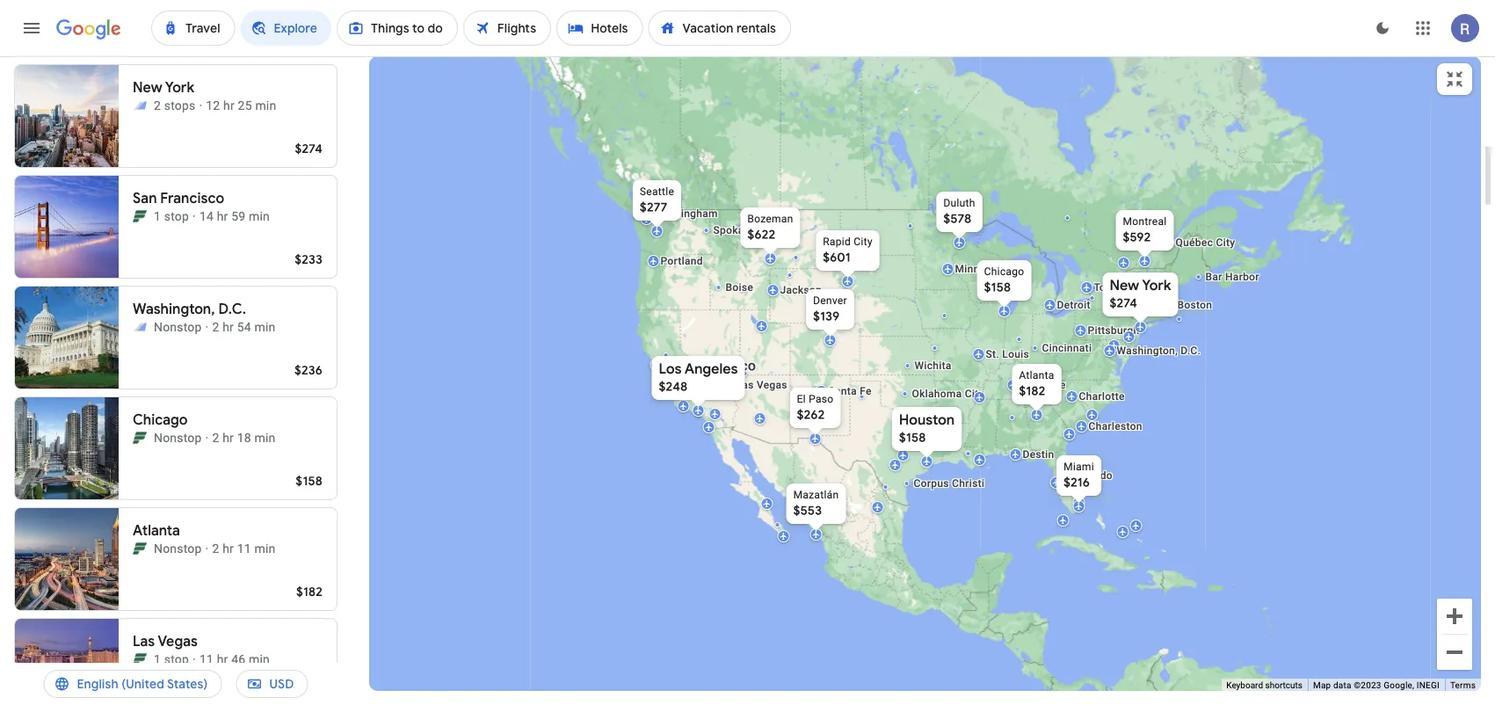 Task type: locate. For each thing, give the bounding box(es) containing it.
louis
[[1003, 348, 1030, 361]]

1 stop
[[154, 209, 189, 223], [154, 652, 189, 667]]

1 vertical spatial new
[[1110, 277, 1140, 295]]

1 vertical spatial 1
[[154, 652, 161, 667]]

0 vertical spatial 1
[[154, 209, 161, 223]]

las vegas inside map region
[[736, 379, 788, 391]]

$182 inside atlanta $182
[[1019, 383, 1046, 399]]

main menu image
[[21, 18, 42, 39]]

0 vertical spatial las
[[736, 379, 754, 391]]

0 vertical spatial vegas
[[757, 379, 788, 391]]

san francisco up 14
[[133, 189, 224, 208]]

washington, up american and spirit icon
[[133, 300, 215, 318]]

2 nonstop from the top
[[154, 430, 202, 445]]

1 horizontal spatial new
[[1110, 277, 1140, 295]]

0 horizontal spatial $274
[[295, 141, 323, 157]]

 image left 2 hr 18 min
[[205, 429, 209, 447]]

1 1 stop from the top
[[154, 209, 189, 223]]

1 horizontal spatial $182
[[1019, 383, 1046, 399]]

new up 'pittsburgh'
[[1110, 277, 1140, 295]]

las inside map region
[[736, 379, 754, 391]]

1 horizontal spatial san
[[664, 357, 689, 374]]

1 horizontal spatial d.c.
[[1181, 345, 1201, 357]]

min
[[255, 98, 276, 113], [249, 209, 270, 223], [255, 320, 276, 334], [255, 430, 276, 445], [255, 541, 276, 556], [249, 652, 270, 667]]

0 horizontal spatial new
[[133, 79, 162, 97]]

washington, inside map region
[[1117, 345, 1178, 357]]

1 vertical spatial $274
[[1110, 295, 1138, 311]]

york up stops on the left of page
[[165, 79, 194, 97]]

1 horizontal spatial atlanta
[[1019, 369, 1055, 382]]

oklahoma
[[912, 388, 962, 400]]

0 vertical spatial washington,
[[133, 300, 215, 318]]

248 US dollars text field
[[659, 379, 688, 395]]

new for new york $274
[[1110, 277, 1140, 295]]

2 for atlanta
[[212, 541, 219, 556]]

1 vertical spatial stop
[[164, 652, 189, 667]]

0 vertical spatial stop
[[164, 209, 189, 223]]

2 vertical spatial nonstop
[[154, 541, 202, 556]]

277 US dollars text field
[[640, 200, 668, 215]]

2 hr 11 min
[[212, 541, 276, 556]]

578 US dollars text field
[[944, 211, 972, 227]]

loading results progress bar
[[0, 56, 1496, 60]]

francisco up 14
[[160, 189, 224, 208]]

1 horizontal spatial 11
[[237, 541, 251, 556]]

washington, down 'pittsburgh'
[[1117, 345, 1178, 357]]

0 horizontal spatial 274 us dollars text field
[[295, 141, 323, 157]]

frontier image for chicago
[[133, 431, 147, 445]]

washington,
[[133, 300, 215, 318], [1117, 345, 1178, 357]]

160 US dollars text field
[[295, 695, 323, 705]]

chicago inside map region
[[984, 266, 1025, 278]]

2 vertical spatial $158
[[296, 473, 323, 489]]

1 horizontal spatial las vegas
[[736, 379, 788, 391]]

santa
[[829, 385, 857, 397]]

english (united states) button
[[44, 663, 222, 705]]

min for washington, d.c.
[[255, 320, 276, 334]]

©2023
[[1354, 680, 1382, 691]]

las vegas down angeles
[[736, 379, 788, 391]]

 image left 2 hr 11 min
[[205, 540, 209, 557]]

harbor
[[1226, 271, 1260, 283]]

d.c.
[[218, 300, 246, 318], [1181, 345, 1201, 357]]

0 horizontal spatial las vegas
[[133, 633, 198, 651]]

york right toronto
[[1143, 277, 1172, 295]]

2 for washington, d.c.
[[212, 320, 219, 334]]

english
[[77, 676, 119, 692]]

158 us dollars text field down houston
[[899, 430, 926, 446]]

los
[[659, 360, 682, 378]]

1 horizontal spatial washington,
[[1117, 345, 1178, 357]]

corpus
[[914, 477, 950, 490]]

mazatlán
[[794, 489, 839, 501]]

0 horizontal spatial york
[[165, 79, 194, 97]]

1 up (united
[[154, 652, 161, 667]]

262 US dollars text field
[[797, 407, 825, 423]]

1 vertical spatial nonstop
[[154, 430, 202, 445]]

1 vertical spatial atlanta
[[133, 522, 180, 540]]

0 vertical spatial francisco
[[160, 189, 224, 208]]

18
[[237, 430, 251, 445]]

553 US dollars text field
[[794, 503, 822, 519]]

1 horizontal spatial york
[[1143, 277, 1172, 295]]

1 horizontal spatial san francisco
[[664, 357, 757, 374]]

1 frontier image from the top
[[133, 431, 147, 445]]

0 vertical spatial las vegas
[[736, 379, 788, 391]]

12
[[206, 98, 220, 113]]

stop for vegas
[[164, 652, 189, 667]]

1 vertical spatial 1 stop
[[154, 652, 189, 667]]

0 vertical spatial 11
[[237, 541, 251, 556]]

hr
[[223, 98, 235, 113], [217, 209, 228, 223], [223, 320, 234, 334], [223, 430, 234, 445], [223, 541, 234, 556], [217, 652, 228, 667]]

1 vertical spatial $182
[[296, 584, 323, 600]]

1 horizontal spatial las
[[736, 379, 754, 391]]

$236
[[295, 362, 323, 378]]

2 1 stop from the top
[[154, 652, 189, 667]]

d.c. up 2 hr 54 min
[[218, 300, 246, 318]]

1 1 from the top
[[154, 209, 161, 223]]

bellingham
[[663, 208, 718, 220]]

0 vertical spatial $158
[[984, 280, 1011, 295]]

states)
[[167, 676, 208, 692]]

frontier image for las vegas
[[133, 652, 147, 667]]

bar harbor
[[1206, 271, 1260, 283]]

 image
[[199, 97, 203, 114], [205, 318, 209, 336], [205, 429, 209, 447], [205, 540, 209, 557]]

$274
[[295, 141, 323, 157], [1110, 295, 1138, 311]]

1 vertical spatial francisco
[[693, 357, 757, 374]]

1 horizontal spatial chicago
[[984, 266, 1025, 278]]

158 us dollars text field down minneapolis
[[984, 280, 1011, 295]]

houston $158
[[899, 411, 955, 446]]

139 US dollars text field
[[813, 309, 840, 324]]

0 horizontal spatial 158 us dollars text field
[[899, 430, 926, 446]]

city for rapid city $601
[[854, 236, 873, 248]]

0 horizontal spatial atlanta
[[133, 522, 180, 540]]

1 vertical spatial frontier image
[[133, 652, 147, 667]]

change appearance image
[[1362, 7, 1404, 49]]

158 US dollars text field
[[984, 280, 1011, 295], [899, 430, 926, 446]]

1 stop left 14
[[154, 209, 189, 223]]

frontier image
[[133, 209, 147, 223], [133, 652, 147, 667]]

$139
[[813, 309, 840, 324]]

14 hr 59 min
[[199, 209, 270, 223]]

stops
[[164, 98, 196, 113]]

min for new york
[[255, 98, 276, 113]]

0 horizontal spatial chicago
[[133, 411, 188, 429]]

frontier image up 'english (united states)' on the left
[[133, 652, 147, 667]]

hr for new york
[[223, 98, 235, 113]]

atlanta for atlanta
[[133, 522, 180, 540]]

1 vertical spatial 11
[[199, 652, 214, 667]]

bozeman
[[748, 213, 794, 225]]

minneapolis
[[955, 263, 1016, 275]]

0 horizontal spatial city
[[854, 236, 873, 248]]

city right 'québec'
[[1217, 237, 1236, 249]]

city right oklahoma
[[965, 388, 985, 400]]

orlando
[[1074, 470, 1113, 482]]

182 US dollars text field
[[296, 584, 323, 600]]

city right rapid
[[854, 236, 873, 248]]

1 vertical spatial san
[[664, 357, 689, 374]]

washington, d.c. down 'pittsburgh'
[[1117, 345, 1201, 357]]

1 vertical spatial 158 us dollars text field
[[899, 430, 926, 446]]

atlanta
[[1019, 369, 1055, 382], [133, 522, 180, 540]]

charleston
[[1089, 420, 1143, 433]]

1 vertical spatial chicago
[[133, 411, 188, 429]]

233 US dollars text field
[[295, 251, 323, 267]]

san francisco inside map region
[[664, 357, 757, 374]]

google,
[[1384, 680, 1415, 691]]

stop for francisco
[[164, 209, 189, 223]]

stop
[[164, 209, 189, 223], [164, 652, 189, 667]]

1 for san
[[154, 209, 161, 223]]

2 horizontal spatial $158
[[984, 280, 1011, 295]]

1 left 14
[[154, 209, 161, 223]]

1 horizontal spatial 158 us dollars text field
[[984, 280, 1011, 295]]

11
[[237, 541, 251, 556], [199, 652, 214, 667]]

1 frontier image from the top
[[133, 209, 147, 223]]

las down angeles
[[736, 379, 754, 391]]

keyboard
[[1227, 680, 1264, 691]]

houston
[[899, 411, 955, 429]]

3 nonstop from the top
[[154, 541, 202, 556]]

274 US dollars text field
[[295, 141, 323, 157], [1110, 295, 1138, 311]]

city inside rapid city $601
[[854, 236, 873, 248]]

washington, d.c.
[[133, 300, 246, 318], [1117, 345, 1201, 357]]

1 stop up states)
[[154, 652, 189, 667]]

san francisco
[[133, 189, 224, 208], [664, 357, 757, 374]]

0 vertical spatial york
[[165, 79, 194, 97]]

1 horizontal spatial $274
[[1110, 295, 1138, 311]]

$158 for houston
[[899, 430, 926, 446]]

chicago
[[984, 266, 1025, 278], [133, 411, 188, 429]]

frontier image for san francisco
[[133, 209, 147, 223]]

$262
[[797, 407, 825, 423]]

1 vertical spatial frontier image
[[133, 542, 147, 556]]

chicago for chicago
[[133, 411, 188, 429]]

terms link
[[1451, 680, 1476, 691]]

1 stop from the top
[[164, 209, 189, 223]]

francisco
[[160, 189, 224, 208], [693, 357, 757, 374]]

0 vertical spatial $182
[[1019, 383, 1046, 399]]

1 horizontal spatial francisco
[[693, 357, 757, 374]]

1 vertical spatial san francisco
[[664, 357, 757, 374]]

angeles
[[685, 360, 738, 378]]

0 vertical spatial $274
[[295, 141, 323, 157]]

frontier image left 14
[[133, 209, 147, 223]]

san
[[133, 189, 157, 208], [664, 357, 689, 374]]

2 frontier image from the top
[[133, 652, 147, 667]]

2 frontier image from the top
[[133, 542, 147, 556]]

american and spirit image
[[133, 320, 147, 334]]

2
[[154, 98, 161, 113], [212, 320, 219, 334], [212, 430, 219, 445], [212, 541, 219, 556]]

 image for atlanta
[[205, 540, 209, 557]]

 image for new york
[[199, 97, 203, 114]]

francisco right los
[[693, 357, 757, 374]]

$578
[[944, 211, 972, 227]]

0 horizontal spatial san
[[133, 189, 157, 208]]

0 horizontal spatial 11
[[199, 652, 214, 667]]

1
[[154, 209, 161, 223], [154, 652, 161, 667]]

182 US dollars text field
[[1019, 383, 1046, 399]]

0 horizontal spatial $158
[[296, 473, 323, 489]]

las up (united
[[133, 633, 155, 651]]

0 horizontal spatial washington,
[[133, 300, 215, 318]]

new inside new york $274
[[1110, 277, 1140, 295]]

hr for washington, d.c.
[[223, 320, 234, 334]]

city for québec city
[[1217, 237, 1236, 249]]

1 horizontal spatial $158
[[899, 430, 926, 446]]

san francisco up $248
[[664, 357, 757, 374]]

$158 inside chicago $158
[[984, 280, 1011, 295]]

0 horizontal spatial washington, d.c.
[[133, 300, 246, 318]]

$233
[[295, 251, 323, 267]]

1 vertical spatial vegas
[[158, 633, 198, 651]]

1 nonstop from the top
[[154, 320, 202, 334]]

las
[[736, 379, 754, 391], [133, 633, 155, 651]]

shortcuts
[[1266, 680, 1303, 691]]

1 horizontal spatial washington, d.c.
[[1117, 345, 1201, 357]]

0 vertical spatial frontier image
[[133, 431, 147, 445]]

1 vertical spatial york
[[1143, 277, 1172, 295]]

0 vertical spatial 158 us dollars text field
[[984, 280, 1011, 295]]

d.c. down boston
[[1181, 345, 1201, 357]]

0 vertical spatial frontier image
[[133, 209, 147, 223]]

corpus christi
[[914, 477, 985, 490]]

 image left 2 hr 54 min
[[205, 318, 209, 336]]

0 horizontal spatial d.c.
[[218, 300, 246, 318]]

los angeles $248
[[659, 360, 738, 395]]

stop left 14
[[164, 209, 189, 223]]

1 vertical spatial washington,
[[1117, 345, 1178, 357]]

city
[[854, 236, 873, 248], [1217, 237, 1236, 249], [965, 388, 985, 400]]

2 stop from the top
[[164, 652, 189, 667]]

1 horizontal spatial 274 us dollars text field
[[1110, 295, 1138, 311]]

las vegas up states)
[[133, 633, 198, 651]]

2 for chicago
[[212, 430, 219, 445]]

new up contour airlines and spirit 'image'
[[133, 79, 162, 97]]

2 1 from the top
[[154, 652, 161, 667]]

denver
[[813, 295, 848, 307]]

158 us dollars text field for chicago
[[984, 280, 1011, 295]]

0 vertical spatial chicago
[[984, 266, 1025, 278]]

nonstop left 2 hr 18 min
[[154, 430, 202, 445]]

frontier image
[[133, 431, 147, 445], [133, 542, 147, 556]]

2 horizontal spatial city
[[1217, 237, 1236, 249]]

0 vertical spatial d.c.
[[218, 300, 246, 318]]

0 vertical spatial new
[[133, 79, 162, 97]]

york
[[165, 79, 194, 97], [1143, 277, 1172, 295]]

nonstop left 2 hr 11 min
[[154, 541, 202, 556]]

0 horizontal spatial francisco
[[160, 189, 224, 208]]

$158 inside houston $158
[[899, 430, 926, 446]]

stop up states)
[[164, 652, 189, 667]]

new
[[133, 79, 162, 97], [1110, 277, 1140, 295]]

mazatlán $553
[[794, 489, 839, 519]]

seattle $277
[[640, 186, 675, 215]]

nonstop right american and spirit icon
[[154, 320, 202, 334]]

new york
[[133, 79, 194, 97]]

0 horizontal spatial las
[[133, 633, 155, 651]]

59
[[231, 209, 246, 223]]

0 vertical spatial san francisco
[[133, 189, 224, 208]]

1 vertical spatial d.c.
[[1181, 345, 1201, 357]]

0 vertical spatial atlanta
[[1019, 369, 1055, 382]]

1 vertical spatial $158
[[899, 430, 926, 446]]

washington, d.c. up american and spirit icon
[[133, 300, 246, 318]]

 image left '12'
[[199, 97, 203, 114]]

1 horizontal spatial vegas
[[757, 379, 788, 391]]

york inside new york $274
[[1143, 277, 1172, 295]]

frontier image for atlanta
[[133, 542, 147, 556]]

1 vertical spatial washington, d.c.
[[1117, 345, 1201, 357]]

11 hr 46 min
[[199, 652, 270, 667]]

vegas
[[757, 379, 788, 391], [158, 633, 198, 651]]

nonstop
[[154, 320, 202, 334], [154, 430, 202, 445], [154, 541, 202, 556]]

york for new york $274
[[1143, 277, 1172, 295]]

0 vertical spatial nonstop
[[154, 320, 202, 334]]

atlanta inside map region
[[1019, 369, 1055, 382]]

0 vertical spatial 1 stop
[[154, 209, 189, 223]]

1 horizontal spatial city
[[965, 388, 985, 400]]



Task type: vqa. For each thing, say whether or not it's contained in the screenshot.


Task type: describe. For each thing, give the bounding box(es) containing it.
min for chicago
[[255, 430, 276, 445]]

0 horizontal spatial vegas
[[158, 633, 198, 651]]

54
[[237, 320, 251, 334]]

158 us dollars text field for houston
[[899, 430, 926, 446]]

oklahoma city
[[912, 388, 985, 400]]

(united
[[122, 676, 164, 692]]

nonstop for atlanta
[[154, 541, 202, 556]]

fe
[[860, 385, 872, 397]]

el
[[797, 393, 806, 405]]

chicago $158
[[984, 266, 1025, 295]]

data
[[1334, 680, 1352, 691]]

$622
[[748, 227, 776, 243]]

1 vertical spatial las
[[133, 633, 155, 651]]

0 horizontal spatial san francisco
[[133, 189, 224, 208]]

map
[[1314, 680, 1332, 691]]

chicago for chicago $158
[[984, 266, 1025, 278]]

denver $139
[[813, 295, 848, 324]]

rapid
[[823, 236, 851, 248]]

miami
[[1064, 461, 1095, 473]]

d.c. inside map region
[[1181, 345, 1201, 357]]

montreal $592
[[1123, 215, 1167, 245]]

jackson
[[780, 284, 822, 296]]

236 US dollars text field
[[295, 362, 323, 378]]

0 vertical spatial 274 us dollars text field
[[295, 141, 323, 157]]

2 stops
[[154, 98, 196, 113]]

14
[[199, 209, 214, 223]]

spokane
[[714, 224, 756, 237]]

nashville
[[1020, 379, 1066, 391]]

map data ©2023 google, inegi
[[1314, 680, 1440, 691]]

charlotte
[[1079, 390, 1125, 403]]

$216
[[1064, 475, 1090, 491]]

wichita
[[915, 360, 952, 372]]

boise
[[726, 281, 754, 294]]

$601
[[823, 250, 851, 266]]

destin
[[1023, 448, 1055, 461]]

keyboard shortcuts button
[[1227, 679, 1303, 692]]

terms
[[1451, 680, 1476, 691]]

0 horizontal spatial $182
[[296, 584, 323, 600]]

english (united states)
[[77, 676, 208, 692]]

158 US dollars text field
[[296, 473, 323, 489]]

montreal
[[1123, 215, 1167, 228]]

 image for washington, d.c.
[[205, 318, 209, 336]]

46
[[231, 652, 246, 667]]

1 vertical spatial 274 us dollars text field
[[1110, 295, 1138, 311]]

0 vertical spatial san
[[133, 189, 157, 208]]

pittsburgh
[[1088, 324, 1140, 337]]

el paso $262
[[797, 393, 834, 423]]

nonstop for chicago
[[154, 430, 202, 445]]

rapid city $601
[[823, 236, 873, 266]]

$248
[[659, 379, 688, 395]]

$277
[[640, 200, 668, 215]]

bozeman $622
[[748, 213, 794, 243]]

1 stop for vegas
[[154, 652, 189, 667]]

st. louis
[[986, 348, 1030, 361]]

map region
[[306, 0, 1496, 705]]

$274 inside new york $274
[[1110, 295, 1138, 311]]

 image for chicago
[[205, 429, 209, 447]]

vegas inside map region
[[757, 379, 788, 391]]

592 US dollars text field
[[1123, 230, 1151, 245]]

york for new york
[[165, 79, 194, 97]]

portland
[[661, 255, 703, 267]]

toronto
[[1094, 281, 1132, 294]]

usd button
[[236, 663, 308, 705]]

2 hr 54 min
[[212, 320, 276, 334]]

city for oklahoma city
[[965, 388, 985, 400]]

nonstop for washington, d.c.
[[154, 320, 202, 334]]

boston
[[1178, 299, 1213, 311]]

1 for las
[[154, 652, 161, 667]]

new for new york
[[133, 79, 162, 97]]

bar
[[1206, 271, 1223, 283]]

0 vertical spatial washington, d.c.
[[133, 300, 246, 318]]

view smaller map image
[[1445, 69, 1466, 90]]

san inside map region
[[664, 357, 689, 374]]

contour airlines and spirit image
[[133, 98, 147, 113]]

1 vertical spatial las vegas
[[133, 633, 198, 651]]

hr for atlanta
[[223, 541, 234, 556]]

seattle
[[640, 186, 675, 198]]

st.
[[986, 348, 1000, 361]]

new york $274
[[1110, 277, 1172, 311]]

cincinnati
[[1042, 342, 1092, 354]]

québec
[[1176, 237, 1214, 249]]

216 US dollars text field
[[1064, 475, 1090, 491]]

1 stop for francisco
[[154, 209, 189, 223]]

usd
[[270, 676, 294, 692]]

miami $216
[[1064, 461, 1095, 491]]

$553
[[794, 503, 822, 519]]

622 US dollars text field
[[748, 227, 776, 243]]

atlanta for atlanta $182
[[1019, 369, 1055, 382]]

paso
[[809, 393, 834, 405]]

washington, d.c. inside map region
[[1117, 345, 1201, 357]]

francisco inside map region
[[693, 357, 757, 374]]

25
[[238, 98, 252, 113]]

québec city
[[1176, 237, 1236, 249]]

keyboard shortcuts
[[1227, 680, 1303, 691]]

601 US dollars text field
[[823, 250, 851, 266]]

santa fe
[[829, 385, 872, 397]]

min for atlanta
[[255, 541, 276, 556]]

$592
[[1123, 230, 1151, 245]]

inegi
[[1417, 680, 1440, 691]]

hr for chicago
[[223, 430, 234, 445]]

detroit
[[1057, 299, 1091, 311]]

12 hr 25 min
[[206, 98, 276, 113]]

$158 for chicago
[[984, 280, 1011, 295]]

2 hr 18 min
[[212, 430, 276, 445]]

duluth $578
[[944, 197, 976, 227]]



